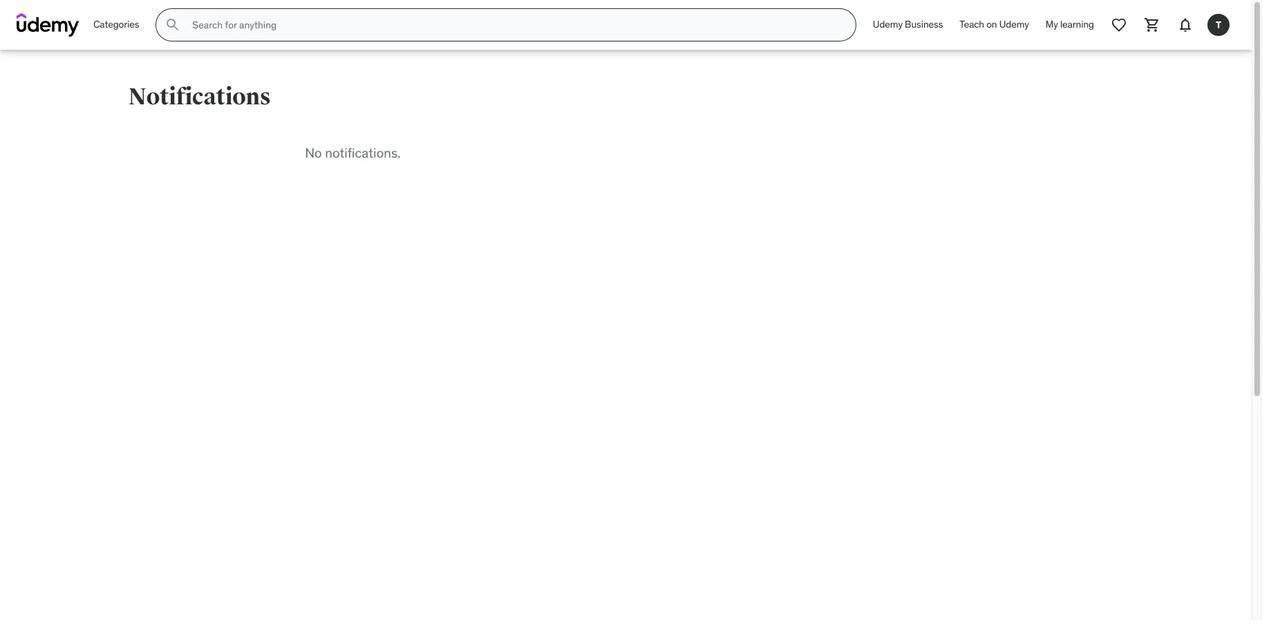 Task type: locate. For each thing, give the bounding box(es) containing it.
2 udemy from the left
[[1000, 18, 1030, 31]]

1 horizontal spatial udemy
[[1000, 18, 1030, 31]]

on
[[987, 18, 998, 31]]

udemy
[[873, 18, 903, 31], [1000, 18, 1030, 31]]

no notifications.
[[305, 145, 401, 161]]

notifications image
[[1178, 17, 1194, 33]]

my learning link
[[1038, 8, 1103, 41]]

shopping cart with 0 items image
[[1145, 17, 1161, 33]]

submit search image
[[165, 17, 181, 33]]

wishlist image
[[1111, 17, 1128, 33]]

0 horizontal spatial udemy
[[873, 18, 903, 31]]

udemy image
[[17, 13, 80, 37]]

categories
[[93, 18, 139, 31]]

udemy left business
[[873, 18, 903, 31]]

udemy right on
[[1000, 18, 1030, 31]]

notifications
[[128, 82, 271, 111]]

teach on udemy
[[960, 18, 1030, 31]]



Task type: describe. For each thing, give the bounding box(es) containing it.
notifications.
[[325, 145, 401, 161]]

my
[[1046, 18, 1059, 31]]

business
[[905, 18, 944, 31]]

teach on udemy link
[[952, 8, 1038, 41]]

udemy business
[[873, 18, 944, 31]]

my learning
[[1046, 18, 1095, 31]]

Search for anything text field
[[190, 13, 839, 37]]

t
[[1216, 18, 1222, 31]]

categories button
[[85, 8, 148, 41]]

udemy business link
[[865, 8, 952, 41]]

learning
[[1061, 18, 1095, 31]]

no
[[305, 145, 322, 161]]

1 udemy from the left
[[873, 18, 903, 31]]

t link
[[1203, 8, 1236, 41]]

teach
[[960, 18, 985, 31]]



Task type: vqa. For each thing, say whether or not it's contained in the screenshot.
Web
no



